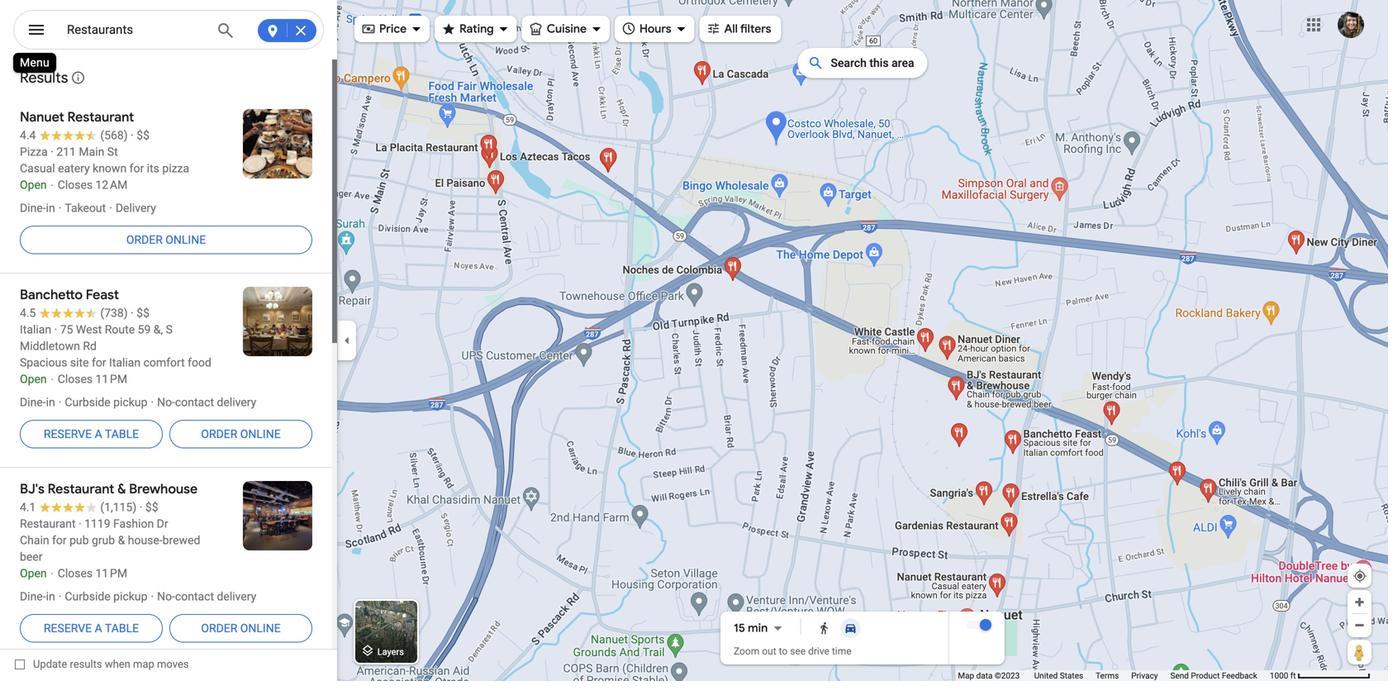 Task type: describe. For each thing, give the bounding box(es) containing it.
send product feedback
[[1171, 671, 1258, 681]]

feedback
[[1223, 671, 1258, 681]]

privacy
[[1132, 671, 1159, 681]]

2 reserve a table link from the top
[[20, 608, 163, 648]]

search this area button
[[798, 48, 928, 78]]

rating
[[460, 21, 494, 36]]

turn off travel time tool image
[[980, 619, 992, 631]]

all
[[725, 21, 738, 36]]

1 table from the top
[[105, 427, 139, 441]]

to
[[779, 646, 788, 657]]

online for second the reserve a table link from the bottom
[[240, 427, 281, 441]]

2 a from the top
[[95, 621, 102, 635]]

google account: giulia masi  
(giulia.masi@adept.ai) image
[[1338, 12, 1365, 38]]

cuisine
[[547, 21, 587, 36]]

map
[[133, 658, 154, 670]]

2 table from the top
[[105, 621, 139, 635]]

collapse side panel image
[[338, 331, 356, 350]]

show street view coverage image
[[1348, 640, 1372, 665]]

order online for 2nd the reserve a table link
[[201, 621, 281, 635]]

moves
[[157, 658, 189, 670]]

results
[[20, 68, 68, 87]]

 search field
[[13, 10, 324, 53]]

send
[[1171, 671, 1190, 681]]

filters
[[741, 21, 772, 36]]

drive
[[809, 646, 830, 657]]

time
[[832, 646, 852, 657]]

this
[[870, 56, 889, 70]]

results for restaurants feed
[[0, 58, 337, 661]]

reserve for 2nd the reserve a table link
[[44, 621, 92, 635]]

reserve a table for 2nd the reserve a table link
[[44, 621, 139, 635]]

product
[[1192, 671, 1220, 681]]

Restaurants field
[[13, 10, 324, 50]]

Update results when map moves checkbox
[[15, 654, 189, 675]]

1000
[[1270, 671, 1289, 681]]

15 min button
[[734, 618, 788, 638]]

search
[[831, 56, 867, 70]]

map data ©2023
[[958, 671, 1022, 681]]

zoom in image
[[1354, 596, 1367, 608]]

update
[[33, 658, 67, 670]]

price button
[[355, 11, 430, 47]]

 hours
[[622, 19, 672, 38]]

order for 2nd the reserve a table link
[[201, 621, 238, 635]]

area
[[892, 56, 915, 70]]

order online link for 2nd the reserve a table link
[[169, 608, 312, 648]]

order for second the reserve a table link from the bottom
[[201, 427, 238, 441]]

none field inside restaurants field
[[67, 20, 204, 40]]

1000 ft button
[[1270, 671, 1371, 681]]

driving image
[[844, 622, 857, 635]]

reserve a table for second the reserve a table link from the bottom
[[44, 427, 139, 441]]

layers
[[378, 647, 404, 657]]

results
[[70, 658, 102, 670]]

0 vertical spatial online
[[166, 233, 206, 247]]

 button
[[13, 10, 60, 53]]

footer inside google maps element
[[958, 670, 1270, 681]]

united
[[1035, 671, 1058, 681]]

out
[[762, 646, 777, 657]]



Task type: locate. For each thing, give the bounding box(es) containing it.
1 vertical spatial reserve a table link
[[20, 608, 163, 648]]

states
[[1060, 671, 1084, 681]]

1 vertical spatial online
[[240, 427, 281, 441]]

0 vertical spatial reserve
[[44, 427, 92, 441]]

1 reserve a table from the top
[[44, 427, 139, 441]]


[[622, 19, 637, 38]]

order online link
[[20, 220, 312, 260], [169, 414, 312, 454], [169, 608, 312, 648]]

2 vertical spatial order online link
[[169, 608, 312, 648]]

1 vertical spatial reserve
[[44, 621, 92, 635]]

price
[[379, 21, 407, 36]]

terms
[[1096, 671, 1120, 681]]

None radio
[[811, 618, 838, 638]]

0 vertical spatial table
[[105, 427, 139, 441]]

1 reserve from the top
[[44, 427, 92, 441]]

2 reserve from the top
[[44, 621, 92, 635]]

none radio inside google maps element
[[811, 618, 838, 638]]

zoom out to see drive time
[[734, 646, 852, 657]]

cuisine button
[[522, 11, 610, 47]]

15
[[734, 621, 746, 636]]

2 vertical spatial online
[[240, 621, 281, 635]]

0 vertical spatial order
[[126, 233, 163, 247]]

Turn off travel time tool checkbox
[[967, 619, 992, 631]]

zoom out image
[[1354, 619, 1367, 632]]

 all filters
[[706, 19, 772, 38]]

zoom
[[734, 646, 760, 657]]

footer
[[958, 670, 1270, 681]]

 layers
[[360, 642, 404, 660]]

show your location image
[[1353, 569, 1368, 584]]

 rating
[[442, 19, 494, 38]]

order
[[126, 233, 163, 247], [201, 427, 238, 441], [201, 621, 238, 635]]

map
[[958, 671, 975, 681]]

order online for second the reserve a table link from the bottom
[[201, 427, 281, 441]]

table
[[105, 427, 139, 441], [105, 621, 139, 635]]

min
[[748, 621, 768, 636]]

1 vertical spatial order online
[[201, 427, 281, 441]]

15 min
[[734, 621, 768, 636]]

None field
[[67, 20, 204, 40]]

footer containing map data ©2023
[[958, 670, 1270, 681]]

2 vertical spatial order
[[201, 621, 238, 635]]

online
[[166, 233, 206, 247], [240, 427, 281, 441], [240, 621, 281, 635]]

2 vertical spatial order online
[[201, 621, 281, 635]]

online for 2nd the reserve a table link
[[240, 621, 281, 635]]

hours
[[640, 21, 672, 36]]

privacy button
[[1132, 670, 1159, 681]]

google maps element
[[0, 0, 1389, 681]]

1000 ft
[[1270, 671, 1297, 681]]

when
[[105, 658, 130, 670]]

0 vertical spatial a
[[95, 427, 102, 441]]

terms button
[[1096, 670, 1120, 681]]

reserve
[[44, 427, 92, 441], [44, 621, 92, 635]]

reserve a table
[[44, 427, 139, 441], [44, 621, 139, 635]]

learn more about legal disclosure regarding public reviews on google maps image
[[71, 70, 85, 85]]

reserve a table link
[[20, 414, 163, 454], [20, 608, 163, 648]]

reserve for second the reserve a table link from the bottom
[[44, 427, 92, 441]]

send product feedback button
[[1171, 670, 1258, 681]]

1 vertical spatial order
[[201, 427, 238, 441]]

a
[[95, 427, 102, 441], [95, 621, 102, 635]]

0 vertical spatial order online link
[[20, 220, 312, 260]]


[[442, 19, 456, 38]]

1 vertical spatial table
[[105, 621, 139, 635]]

united states button
[[1035, 670, 1084, 681]]

©2023
[[995, 671, 1020, 681]]

1 vertical spatial a
[[95, 621, 102, 635]]


[[26, 18, 46, 42]]

ft
[[1291, 671, 1297, 681]]

order online link for second the reserve a table link from the bottom
[[169, 414, 312, 454]]

search this area
[[831, 56, 915, 70]]

None radio
[[838, 618, 864, 638]]

0 vertical spatial order online
[[126, 233, 206, 247]]

update results when map moves
[[33, 658, 189, 670]]


[[706, 19, 721, 38]]

order online
[[126, 233, 206, 247], [201, 427, 281, 441], [201, 621, 281, 635]]

0 vertical spatial reserve a table
[[44, 427, 139, 441]]

see
[[790, 646, 806, 657]]

united states
[[1035, 671, 1084, 681]]

1 reserve a table link from the top
[[20, 414, 163, 454]]

data
[[977, 671, 993, 681]]

0 vertical spatial reserve a table link
[[20, 414, 163, 454]]

1 vertical spatial order online link
[[169, 414, 312, 454]]

1 vertical spatial reserve a table
[[44, 621, 139, 635]]

walking image
[[818, 622, 831, 635]]

2 reserve a table from the top
[[44, 621, 139, 635]]


[[360, 642, 375, 660]]

1 a from the top
[[95, 427, 102, 441]]



Task type: vqa. For each thing, say whether or not it's contained in the screenshot.
MODERN
no



